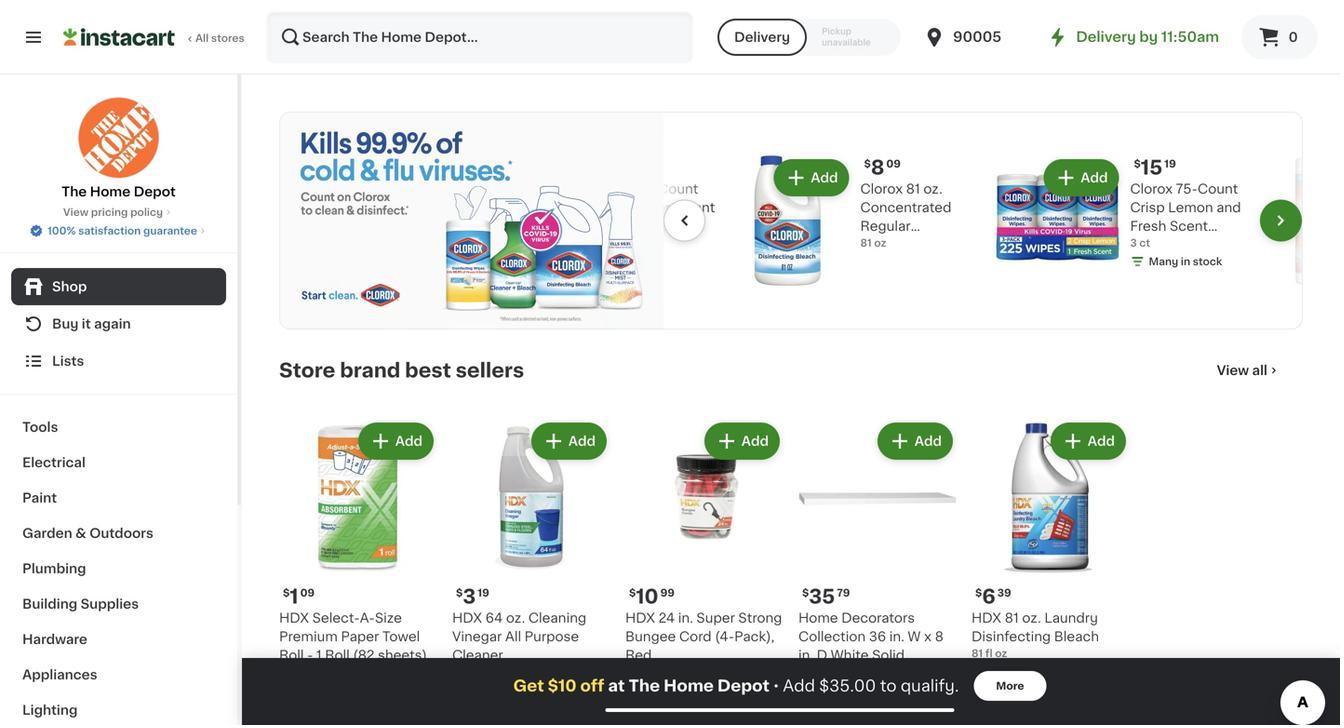 Task type: locate. For each thing, give the bounding box(es) containing it.
disinfecting
[[861, 238, 940, 251], [1131, 257, 1210, 270], [972, 630, 1051, 643]]

$ left 39 in the right bottom of the page
[[976, 588, 983, 598]]

hdx down $ 1 09
[[279, 612, 309, 625]]

hardware
[[22, 633, 87, 646]]

delivery button
[[718, 19, 807, 56]]

8 up concentrated
[[871, 158, 885, 177]]

$ left 79
[[803, 588, 809, 598]]

view all
[[1218, 364, 1268, 377]]

0 horizontal spatial oz.
[[506, 612, 525, 625]]

add inside treatment tracker modal dialog
[[783, 678, 816, 694]]

1 horizontal spatial disinfecting
[[972, 630, 1051, 643]]

2 vertical spatial disinfecting
[[972, 630, 1051, 643]]

0 vertical spatial 1
[[290, 587, 298, 606]]

hdx inside the hdx select-a-size premium paper towel roll - 1 roll (82 sheets), white
[[279, 612, 309, 625]]

count
[[1198, 182, 1239, 195]]

tools
[[22, 421, 58, 434]]

delivery inside delivery by 11:50am "link"
[[1077, 30, 1137, 44]]

cleaner down liquid
[[909, 257, 960, 270]]

1 vertical spatial cleaning
[[529, 612, 587, 625]]

1 clorox from the left
[[861, 182, 903, 195]]

clorox for 15
[[1131, 182, 1173, 195]]

hdx for 3
[[453, 612, 482, 625]]

$ inside $ 8 09
[[865, 159, 871, 169]]

0 vertical spatial in.
[[679, 612, 694, 625]]

clorox inside clorox 81 oz. concentrated regular disinfecting liquid bleach cleaner
[[861, 182, 903, 195]]

bleach down fresh
[[1131, 238, 1176, 251]]

hdx up bungee
[[626, 612, 656, 625]]

oz. left laundry
[[1023, 612, 1042, 625]]

bleach
[[1131, 238, 1176, 251], [861, 257, 906, 270], [1055, 630, 1100, 643]]

2 horizontal spatial bleach
[[1131, 238, 1176, 251]]

3 up vinegar
[[463, 587, 476, 606]]

$ inside $ 1 09
[[283, 588, 290, 598]]

19 inside $ 15 19
[[1165, 159, 1177, 169]]

in. left 'w'
[[890, 630, 905, 643]]

cleaning down many
[[1131, 275, 1189, 289]]

roll left '-'
[[279, 649, 304, 662]]

0 vertical spatial cleaning
[[1131, 275, 1189, 289]]

all inside hdx 64 oz. cleaning vinegar all purpose cleaner
[[506, 630, 522, 643]]

0 vertical spatial depot
[[134, 185, 176, 198]]

view left all
[[1218, 364, 1250, 377]]

3 left "ct"
[[1131, 238, 1138, 248]]

1 horizontal spatial white
[[831, 649, 869, 662]]

1 horizontal spatial roll
[[325, 649, 350, 662]]

1 horizontal spatial the
[[629, 678, 660, 694]]

1 horizontal spatial 09
[[887, 159, 901, 169]]

pack),
[[735, 630, 775, 643]]

regular
[[861, 220, 911, 233]]

0 horizontal spatial 19
[[478, 588, 490, 598]]

0 vertical spatial home
[[90, 185, 131, 198]]

$ for 1
[[283, 588, 290, 598]]

all
[[1253, 364, 1268, 377]]

tools link
[[11, 410, 226, 445]]

$ for 10
[[629, 588, 636, 598]]

09 up select-
[[300, 588, 315, 598]]

2 horizontal spatial oz.
[[1023, 612, 1042, 625]]

0 horizontal spatial disinfecting
[[861, 238, 940, 251]]

towel
[[383, 630, 420, 643]]

disinfecting inside hdx 81 oz. laundry disinfecting bleach 81 fl oz
[[972, 630, 1051, 643]]

1 vertical spatial 3
[[463, 587, 476, 606]]

1 vertical spatial 1
[[316, 649, 322, 662]]

delivery for delivery by 11:50am
[[1077, 30, 1137, 44]]

&
[[75, 527, 86, 540]]

$ 15 19
[[1135, 158, 1177, 177]]

0 horizontal spatial bleach
[[861, 257, 906, 270]]

bleach inside hdx 81 oz. laundry disinfecting bleach 81 fl oz
[[1055, 630, 1100, 643]]

decorators
[[842, 612, 915, 625]]

0 vertical spatial all
[[196, 33, 209, 43]]

product group containing 1
[[279, 419, 438, 680]]

bleach inside clorox 75-count crisp lemon and fresh scent bleach free disinfecting cleaning wipes (3- pack)
[[1131, 238, 1176, 251]]

oz. inside clorox 81 oz. concentrated regular disinfecting liquid bleach cleaner
[[924, 182, 943, 195]]

white down '-'
[[279, 667, 317, 680]]

in. inside hdx 24 in. super strong bungee cord (4-pack), red
[[679, 612, 694, 625]]

view inside popup button
[[1218, 364, 1250, 377]]

depot inside treatment tracker modal dialog
[[718, 678, 770, 694]]

home up pricing
[[90, 185, 131, 198]]

vinegar
[[453, 630, 502, 643]]

2 vertical spatial home
[[664, 678, 714, 694]]

add button for 6
[[1053, 424, 1125, 458]]

1 vertical spatial all
[[506, 630, 522, 643]]

appliances link
[[11, 657, 226, 693]]

1 horizontal spatial cleaner
[[909, 257, 960, 270]]

0 vertical spatial 09
[[887, 159, 901, 169]]

1 roll from the left
[[279, 649, 304, 662]]

09 inside $ 8 09
[[887, 159, 901, 169]]

disinfecting inside clorox 75-count crisp lemon and fresh scent bleach free disinfecting cleaning wipes (3- pack)
[[1131, 257, 1210, 270]]

0 horizontal spatial white
[[279, 667, 317, 680]]

white inside the hdx select-a-size premium paper towel roll - 1 roll (82 sheets), white
[[279, 667, 317, 680]]

1 horizontal spatial clorox
[[1131, 182, 1173, 195]]

09 for 1
[[300, 588, 315, 598]]

cleaner down vinegar
[[453, 649, 503, 662]]

19 inside $ 3 19
[[478, 588, 490, 598]]

0 horizontal spatial 09
[[300, 588, 315, 598]]

19
[[1165, 159, 1177, 169], [478, 588, 490, 598]]

scent
[[1170, 220, 1209, 233]]

1 vertical spatial view
[[1218, 364, 1250, 377]]

paint
[[22, 492, 57, 505]]

oz. up concentrated
[[924, 182, 943, 195]]

09 up concentrated
[[887, 159, 901, 169]]

$ left 99 at the bottom of page
[[629, 588, 636, 598]]

white
[[831, 649, 869, 662], [279, 667, 317, 680]]

bleach down laundry
[[1055, 630, 1100, 643]]

0 horizontal spatial delivery
[[735, 31, 791, 44]]

clorox 75-count crisp lemon and fresh scent bleach free disinfecting cleaning wipes (3- pack)
[[1131, 182, 1255, 307]]

1
[[290, 587, 298, 606], [316, 649, 322, 662]]

item carousel region
[[279, 352, 1304, 709]]

1 horizontal spatial 8
[[935, 630, 944, 643]]

collection
[[799, 630, 866, 643]]

oz. inside hdx 64 oz. cleaning vinegar all purpose cleaner
[[506, 612, 525, 625]]

view for view all
[[1218, 364, 1250, 377]]

$ inside $ 3 19
[[456, 588, 463, 598]]

lighting link
[[11, 693, 226, 725]]

$ inside $ 15 19
[[1135, 159, 1141, 169]]

3 hdx from the left
[[626, 612, 656, 625]]

view
[[63, 207, 89, 217], [1218, 364, 1250, 377]]

premium
[[279, 630, 338, 643]]

1 vertical spatial 09
[[300, 588, 315, 598]]

by
[[1140, 30, 1159, 44]]

0 horizontal spatial clorox
[[861, 182, 903, 195]]

0 vertical spatial cleaner
[[909, 257, 960, 270]]

09 inside $ 1 09
[[300, 588, 315, 598]]

$ inside "$ 35 79"
[[803, 588, 809, 598]]

$ up premium
[[283, 588, 290, 598]]

hdx down 6
[[972, 612, 1002, 625]]

2 horizontal spatial disinfecting
[[1131, 257, 1210, 270]]

product group containing 10
[[626, 419, 784, 679]]

the home depot
[[62, 185, 176, 198]]

0 vertical spatial the
[[62, 185, 87, 198]]

lists link
[[11, 343, 226, 380]]

1 vertical spatial in.
[[890, 630, 905, 643]]

bleach down 81 oz
[[861, 257, 906, 270]]

clorox for 8
[[861, 182, 903, 195]]

select-
[[312, 612, 360, 625]]

$ 35 79
[[803, 587, 850, 606]]

decorative
[[799, 667, 871, 680]]

90005
[[954, 30, 1002, 44]]

2 hdx from the left
[[453, 612, 482, 625]]

3 product group from the left
[[626, 419, 784, 679]]

0 vertical spatial disinfecting
[[861, 238, 940, 251]]

0 horizontal spatial roll
[[279, 649, 304, 662]]

0 horizontal spatial cleaner
[[453, 649, 503, 662]]

disinfecting up fl
[[972, 630, 1051, 643]]

2 vertical spatial in.
[[799, 649, 814, 662]]

in. right 24
[[679, 612, 694, 625]]

1 horizontal spatial 3
[[1131, 238, 1138, 248]]

1 vertical spatial the
[[629, 678, 660, 694]]

w
[[908, 630, 921, 643]]

hdx inside hdx 24 in. super strong bungee cord (4-pack), red
[[626, 612, 656, 625]]

1 horizontal spatial in.
[[799, 649, 814, 662]]

concentrated
[[861, 201, 952, 214]]

$ 8 09
[[865, 158, 901, 177]]

0 vertical spatial view
[[63, 207, 89, 217]]

1 vertical spatial cleaner
[[453, 649, 503, 662]]

0 horizontal spatial cleaning
[[529, 612, 587, 625]]

1 vertical spatial white
[[279, 667, 317, 680]]

1 product group from the left
[[279, 419, 438, 680]]

None search field
[[266, 11, 694, 63]]

81 up concentrated
[[907, 182, 921, 195]]

5 product group from the left
[[972, 419, 1130, 661]]

clorox down $ 8 09
[[861, 182, 903, 195]]

0 horizontal spatial view
[[63, 207, 89, 217]]

1 hdx from the left
[[279, 612, 309, 625]]

delivery inside the delivery button
[[735, 31, 791, 44]]

get
[[513, 678, 544, 694]]

2 product group from the left
[[453, 419, 611, 679]]

hdx inside hdx 81 oz. laundry disinfecting bleach 81 fl oz
[[972, 612, 1002, 625]]

clorox
[[861, 182, 903, 195], [1131, 182, 1173, 195]]

$
[[865, 159, 871, 169], [1135, 159, 1141, 169], [283, 588, 290, 598], [456, 588, 463, 598], [629, 588, 636, 598], [803, 588, 809, 598], [976, 588, 983, 598]]

and
[[1217, 201, 1242, 214]]

0 horizontal spatial home
[[90, 185, 131, 198]]

0 vertical spatial 19
[[1165, 159, 1177, 169]]

home down 35
[[799, 612, 839, 625]]

1 vertical spatial depot
[[718, 678, 770, 694]]

2 horizontal spatial home
[[799, 612, 839, 625]]

1 horizontal spatial oz
[[996, 648, 1008, 659]]

(82
[[353, 649, 375, 662]]

$ up concentrated
[[865, 159, 871, 169]]

4 hdx from the left
[[972, 612, 1002, 625]]

product group containing 3
[[453, 419, 611, 679]]

$ up crisp
[[1135, 159, 1141, 169]]

81 inside clorox 81 oz. concentrated regular disinfecting liquid bleach cleaner
[[907, 182, 921, 195]]

4 product group from the left
[[799, 419, 957, 680]]

1 horizontal spatial 1
[[316, 649, 322, 662]]

11:50am
[[1162, 30, 1220, 44]]

in
[[1181, 256, 1191, 267]]

building
[[22, 598, 77, 611]]

red
[[626, 649, 652, 662]]

main content containing 8
[[242, 74, 1341, 725]]

1 horizontal spatial delivery
[[1077, 30, 1137, 44]]

a-
[[360, 612, 375, 625]]

all left stores in the top of the page
[[196, 33, 209, 43]]

the right at
[[629, 678, 660, 694]]

home down cord
[[664, 678, 714, 694]]

2 vertical spatial bleach
[[1055, 630, 1100, 643]]

$ inside $ 10 99
[[629, 588, 636, 598]]

0 vertical spatial white
[[831, 649, 869, 662]]

1 vertical spatial disinfecting
[[1131, 257, 1210, 270]]

1 right '-'
[[316, 649, 322, 662]]

$ 6 39
[[976, 587, 1012, 606]]

3 inside item carousel region
[[463, 587, 476, 606]]

again
[[94, 318, 131, 331]]

$ 10 99
[[629, 587, 675, 606]]

1 horizontal spatial oz.
[[924, 182, 943, 195]]

the
[[62, 185, 87, 198], [629, 678, 660, 694]]

0 vertical spatial bleach
[[1131, 238, 1176, 251]]

cleaner inside clorox 81 oz. concentrated regular disinfecting liquid bleach cleaner
[[909, 257, 960, 270]]

$ up vinegar
[[456, 588, 463, 598]]

view up 100%
[[63, 207, 89, 217]]

depot left •
[[718, 678, 770, 694]]

1 horizontal spatial home
[[664, 678, 714, 694]]

in. left the d on the right of page
[[799, 649, 814, 662]]

hardware link
[[11, 622, 226, 657]]

oz down regular
[[875, 238, 887, 248]]

1 vertical spatial 19
[[478, 588, 490, 598]]

roll left (82
[[325, 649, 350, 662]]

building supplies link
[[11, 587, 226, 622]]

2 roll from the left
[[325, 649, 350, 662]]

main content
[[242, 74, 1341, 725]]

white up decorative
[[831, 649, 869, 662]]

hdx up vinegar
[[453, 612, 482, 625]]

solid
[[873, 649, 905, 662]]

pack)
[[1131, 294, 1168, 307]]

19 right 15
[[1165, 159, 1177, 169]]

1 vertical spatial oz
[[996, 648, 1008, 659]]

0 horizontal spatial in.
[[679, 612, 694, 625]]

depot up 'policy'
[[134, 185, 176, 198]]

cleaning up purpose
[[529, 612, 587, 625]]

1 vertical spatial bleach
[[861, 257, 906, 270]]

add
[[811, 171, 838, 184], [1081, 171, 1109, 184], [396, 435, 423, 448], [569, 435, 596, 448], [742, 435, 769, 448], [915, 435, 942, 448], [1088, 435, 1115, 448], [783, 678, 816, 694]]

1 vertical spatial home
[[799, 612, 839, 625]]

1 vertical spatial 8
[[935, 630, 944, 643]]

home inside home decorators collection 36 in. w x 8 in. d white solid decorative wall shelf
[[799, 612, 839, 625]]

bleach inside clorox 81 oz. concentrated regular disinfecting liquid bleach cleaner
[[861, 257, 906, 270]]

plumbing link
[[11, 551, 226, 587]]

1 horizontal spatial bleach
[[1055, 630, 1100, 643]]

1 horizontal spatial depot
[[718, 678, 770, 694]]

get $10 off at the home depot • add $35.00 to qualify.
[[513, 678, 959, 694]]

0 horizontal spatial oz
[[875, 238, 887, 248]]

disinfecting down regular
[[861, 238, 940, 251]]

the up 100%
[[62, 185, 87, 198]]

hdx inside hdx 64 oz. cleaning vinegar all purpose cleaner
[[453, 612, 482, 625]]

product group
[[279, 419, 438, 680], [453, 419, 611, 679], [626, 419, 784, 679], [799, 419, 957, 680], [972, 419, 1130, 661]]

1 horizontal spatial all
[[506, 630, 522, 643]]

0 horizontal spatial 8
[[871, 158, 885, 177]]

8 right x
[[935, 630, 944, 643]]

add button for 10
[[707, 424, 778, 458]]

clorox up crisp
[[1131, 182, 1173, 195]]

oz
[[875, 238, 887, 248], [996, 648, 1008, 659]]

roll
[[279, 649, 304, 662], [325, 649, 350, 662]]

2 clorox from the left
[[1131, 182, 1173, 195]]

pricing
[[91, 207, 128, 217]]

0 horizontal spatial 3
[[463, 587, 476, 606]]

add button for 3
[[533, 424, 605, 458]]

the home depot link
[[62, 97, 176, 201]]

product group containing 35
[[799, 419, 957, 680]]

clorox inside clorox 75-count crisp lemon and fresh scent bleach free disinfecting cleaning wipes (3- pack)
[[1131, 182, 1173, 195]]

1 horizontal spatial view
[[1218, 364, 1250, 377]]

1 horizontal spatial 19
[[1165, 159, 1177, 169]]

$ inside $ 6 39
[[976, 588, 983, 598]]

0
[[1289, 31, 1299, 44]]

disinfecting down free on the right of the page
[[1131, 257, 1210, 270]]

oz. right 64 in the left of the page
[[506, 612, 525, 625]]

add button for 1
[[360, 424, 432, 458]]

1 up premium
[[290, 587, 298, 606]]

fresh
[[1131, 220, 1167, 233]]

home inside treatment tracker modal dialog
[[664, 678, 714, 694]]

1 horizontal spatial cleaning
[[1131, 275, 1189, 289]]

hdx
[[279, 612, 309, 625], [453, 612, 482, 625], [626, 612, 656, 625], [972, 612, 1002, 625]]

shelf
[[904, 667, 938, 680]]

6
[[983, 587, 996, 606]]

all right vinegar
[[506, 630, 522, 643]]

19 up 64 in the left of the page
[[478, 588, 490, 598]]

oz right fl
[[996, 648, 1008, 659]]

brand
[[340, 361, 401, 380]]

0 vertical spatial oz
[[875, 238, 887, 248]]



Task type: describe. For each thing, give the bounding box(es) containing it.
$ for 8
[[865, 159, 871, 169]]

supplies
[[81, 598, 139, 611]]

the home depot logo image
[[78, 97, 160, 179]]

cleaning inside hdx 64 oz. cleaning vinegar all purpose cleaner
[[529, 612, 587, 625]]

oz. for 3
[[506, 612, 525, 625]]

sellers
[[456, 361, 524, 380]]

service type group
[[718, 19, 901, 56]]

plumbing
[[22, 562, 86, 575]]

19 for 15
[[1165, 159, 1177, 169]]

hdx for 1
[[279, 612, 309, 625]]

75-
[[1176, 182, 1198, 195]]

$8.09 image
[[591, 155, 716, 180]]

0 button
[[1242, 15, 1318, 60]]

$ for 6
[[976, 588, 983, 598]]

garden & outdoors
[[22, 527, 154, 540]]

$10
[[548, 678, 577, 694]]

delivery by 11:50am
[[1077, 30, 1220, 44]]

buy
[[52, 318, 79, 331]]

super
[[697, 612, 735, 625]]

shop link
[[11, 268, 226, 305]]

electrical link
[[11, 445, 226, 480]]

90005 button
[[924, 11, 1036, 63]]

hdx 81 oz. laundry disinfecting bleach 81 fl oz
[[972, 612, 1100, 659]]

home inside the home depot link
[[90, 185, 131, 198]]

white inside home decorators collection 36 in. w x 8 in. d white solid decorative wall shelf
[[831, 649, 869, 662]]

fl
[[986, 648, 993, 659]]

d
[[817, 649, 828, 662]]

oz. inside hdx 81 oz. laundry disinfecting bleach 81 fl oz
[[1023, 612, 1042, 625]]

Search field
[[268, 13, 692, 61]]

qualify.
[[901, 678, 959, 694]]

sheets),
[[378, 649, 431, 662]]

building supplies
[[22, 598, 139, 611]]

100% satisfaction guarantee
[[48, 226, 197, 236]]

$35.00
[[820, 678, 877, 694]]

instacart logo image
[[63, 26, 175, 48]]

view all button
[[1210, 352, 1289, 389]]

2 horizontal spatial in.
[[890, 630, 905, 643]]

hdx select-a-size premium paper towel roll - 1 roll (82 sheets), white
[[279, 612, 431, 680]]

to
[[881, 678, 897, 694]]

all stores link
[[63, 11, 246, 63]]

0 horizontal spatial 1
[[290, 587, 298, 606]]

it
[[82, 318, 91, 331]]

the inside treatment tracker modal dialog
[[629, 678, 660, 694]]

100%
[[48, 226, 76, 236]]

disinfecting inside clorox 81 oz. concentrated regular disinfecting liquid bleach cleaner
[[861, 238, 940, 251]]

cord
[[680, 630, 712, 643]]

appliances
[[22, 669, 97, 682]]

treatment tracker modal dialog
[[242, 658, 1341, 725]]

garden & outdoors link
[[11, 516, 226, 551]]

3 ct
[[1131, 238, 1151, 248]]

0 vertical spatial 3
[[1131, 238, 1138, 248]]

0 vertical spatial 8
[[871, 158, 885, 177]]

clorox 81 oz. concentrated regular disinfecting liquid bleach cleaner
[[861, 182, 984, 270]]

35
[[809, 587, 835, 606]]

many in stock
[[1149, 256, 1223, 267]]

at
[[608, 678, 625, 694]]

$ 1 09
[[283, 587, 315, 606]]

0 horizontal spatial all
[[196, 33, 209, 43]]

09 for 8
[[887, 159, 901, 169]]

$ for 35
[[803, 588, 809, 598]]

crisp
[[1131, 201, 1166, 214]]

10
[[636, 587, 659, 606]]

81 oz
[[861, 238, 887, 248]]

delivery for delivery
[[735, 31, 791, 44]]

view pricing policy link
[[63, 205, 174, 220]]

$ for 15
[[1135, 159, 1141, 169]]

19 for 3
[[478, 588, 490, 598]]

81 down 39 in the right bottom of the page
[[1005, 612, 1019, 625]]

paint link
[[11, 480, 226, 516]]

view for view pricing policy
[[63, 207, 89, 217]]

0 horizontal spatial depot
[[134, 185, 176, 198]]

8 inside home decorators collection 36 in. w x 8 in. d white solid decorative wall shelf
[[935, 630, 944, 643]]

cleaning inside clorox 75-count crisp lemon and fresh scent bleach free disinfecting cleaning wipes (3- pack)
[[1131, 275, 1189, 289]]

hdx 64 oz. cleaning vinegar all purpose cleaner
[[453, 612, 587, 662]]

delivery by 11:50am link
[[1047, 26, 1220, 48]]

hdx for 10
[[626, 612, 656, 625]]

outdoors
[[90, 527, 154, 540]]

product group containing 6
[[972, 419, 1130, 661]]

99
[[661, 588, 675, 598]]

view pricing policy
[[63, 207, 163, 217]]

81 left fl
[[972, 648, 983, 659]]

$ for 3
[[456, 588, 463, 598]]

liquid
[[943, 238, 984, 251]]

lighting
[[22, 704, 78, 717]]

39
[[998, 588, 1012, 598]]

81 down regular
[[861, 238, 872, 248]]

oz. for 8
[[924, 182, 943, 195]]

satisfaction
[[78, 226, 141, 236]]

store
[[279, 361, 335, 380]]

size
[[375, 612, 402, 625]]

(4-
[[715, 630, 735, 643]]

purpose
[[525, 630, 579, 643]]

ct
[[1140, 238, 1151, 248]]

0 horizontal spatial the
[[62, 185, 87, 198]]

oz inside hdx 81 oz. laundry disinfecting bleach 81 fl oz
[[996, 648, 1008, 659]]

(3-
[[1236, 275, 1255, 289]]

15
[[1141, 158, 1163, 177]]

add button for 35
[[880, 424, 952, 458]]

kills 99.9% of cold & flu viruses. image
[[280, 113, 664, 328]]

-
[[307, 649, 313, 662]]

64
[[486, 612, 503, 625]]

lists
[[52, 355, 84, 368]]

free
[[1179, 238, 1208, 251]]

all stores
[[196, 33, 245, 43]]

electrical
[[22, 456, 86, 469]]

more button
[[974, 671, 1047, 701]]

cleaner inside hdx 64 oz. cleaning vinegar all purpose cleaner
[[453, 649, 503, 662]]

stores
[[211, 33, 245, 43]]

buy it again
[[52, 318, 131, 331]]

79
[[837, 588, 850, 598]]

strong
[[739, 612, 783, 625]]

lemon
[[1169, 201, 1214, 214]]

shop
[[52, 280, 87, 293]]

paper
[[341, 630, 379, 643]]

x
[[925, 630, 932, 643]]

100% satisfaction guarantee button
[[29, 220, 208, 238]]

1 inside the hdx select-a-size premium paper towel roll - 1 roll (82 sheets), white
[[316, 649, 322, 662]]

garden
[[22, 527, 72, 540]]

guarantee
[[143, 226, 197, 236]]

more
[[997, 681, 1025, 691]]



Task type: vqa. For each thing, say whether or not it's contained in the screenshot.


